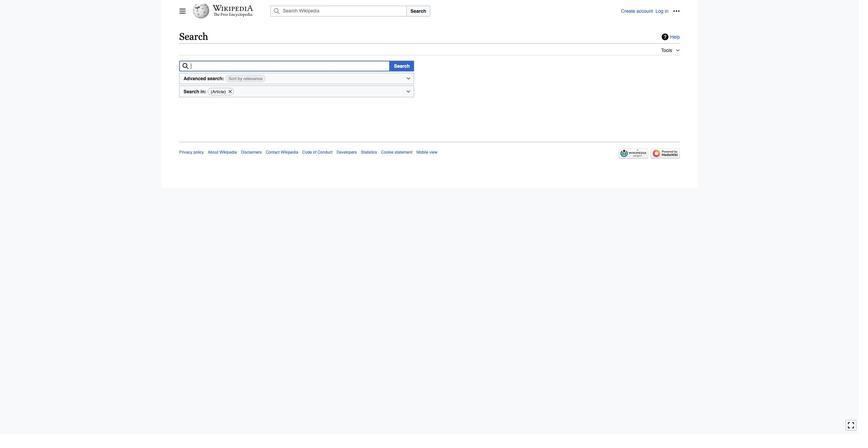 Task type: vqa. For each thing, say whether or not it's contained in the screenshot.
PERSONAL TOOLS "Navigation"
yes



Task type: locate. For each thing, give the bounding box(es) containing it.
Search Wikipedia search field
[[271, 6, 407, 16]]

footer
[[179, 142, 680, 161]]

main content
[[177, 30, 683, 110]]

personal tools navigation
[[621, 6, 682, 16]]

the free encyclopedia image
[[213, 13, 253, 17]]

powered by mediawiki image
[[651, 148, 680, 159]]

remove image
[[228, 88, 233, 95]]

None search field
[[179, 61, 390, 71]]

None search field
[[263, 6, 621, 16]]

wikimedia foundation image
[[619, 148, 649, 159]]

menu image
[[179, 8, 186, 14]]



Task type: describe. For each thing, give the bounding box(es) containing it.
wikipedia image
[[213, 5, 253, 11]]

log in and more options image
[[674, 8, 680, 14]]

fullscreen image
[[848, 423, 855, 429]]



